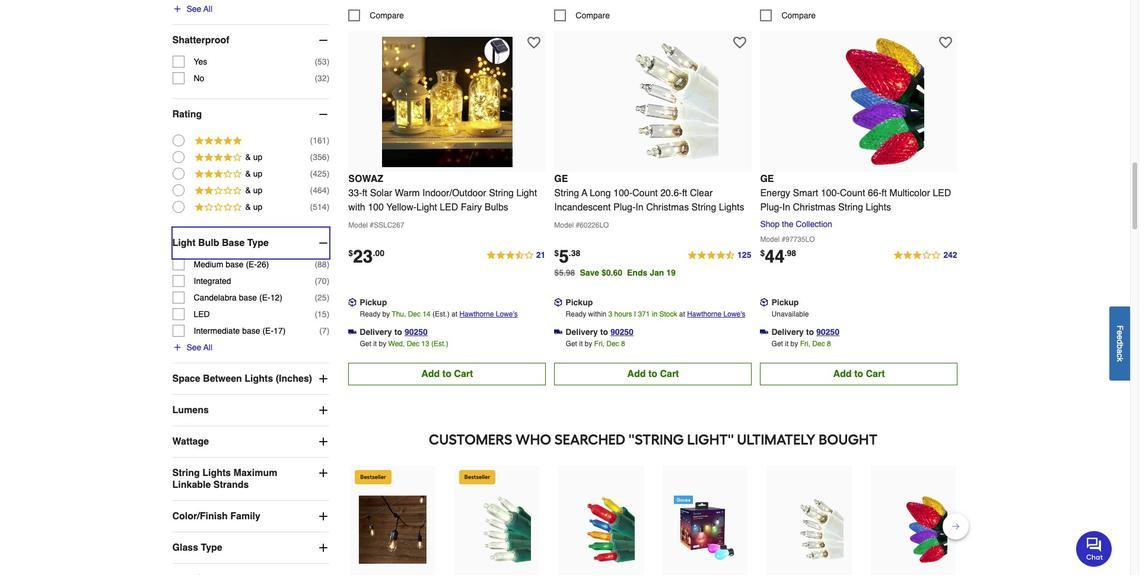 Task type: vqa. For each thing, say whether or not it's contained in the screenshot.
Holiday link at the left top of the page
no



Task type: describe. For each thing, give the bounding box(es) containing it.
.98
[[785, 249, 797, 258]]

) for ( 53 )
[[327, 57, 330, 66]]

( 425 )
[[310, 169, 330, 179]]

wed,
[[389, 340, 405, 348]]

up for ( 356 )
[[253, 152, 263, 162]]

44
[[765, 246, 785, 267]]

pickup image for ready within 3 hours | 371 in stock at hawthorne lowe's
[[555, 299, 563, 307]]

2 horizontal spatial #
[[782, 235, 786, 244]]

53
[[318, 57, 327, 66]]

count inside ge energy smart 100-count 66-ft multicolor led plug-in christmas string lights
[[840, 188, 866, 199]]

f e e d b a c k
[[1116, 325, 1126, 362]]

( for 25
[[315, 293, 318, 303]]

1 vertical spatial ge energy smart 100-count 66-ft multicolor led plug-in christmas string lights image
[[880, 496, 948, 565]]

1 all from the top
[[204, 4, 213, 14]]

space
[[172, 374, 200, 385]]

harbor breeze 48-ft plug-in black outdoor string light with 18 white-light led edison bulbs image
[[359, 496, 427, 565]]

) for ( 425 )
[[327, 169, 330, 179]]

add to cart for third add to cart button from left
[[834, 369, 885, 380]]

) for ( 32 )
[[327, 74, 330, 83]]

) for ( 356 )
[[327, 152, 330, 162]]

shop the collection link
[[761, 219, 838, 229]]

2 see all button from the top
[[172, 342, 213, 354]]

lights inside string lights maximum linkable strands
[[203, 468, 231, 479]]

thu,
[[392, 310, 406, 319]]

) for ( 464 )
[[327, 186, 330, 195]]

3 delivery to 90250 from the left
[[772, 327, 840, 337]]

3 90250 from the left
[[817, 327, 840, 337]]

(e- for 12)
[[259, 293, 271, 303]]

464
[[313, 186, 327, 195]]

( for 425
[[310, 169, 313, 179]]

light bulb base type button
[[172, 228, 330, 259]]

70
[[318, 277, 327, 286]]

2 see all from the top
[[187, 343, 213, 353]]

425
[[313, 169, 327, 179]]

) for ( 25 )
[[327, 293, 330, 303]]

incandescent
[[555, 202, 611, 213]]

a
[[1116, 349, 1126, 354]]

indoor/outdoor
[[423, 188, 487, 199]]

125 button
[[687, 249, 752, 263]]

heart outline image
[[528, 36, 541, 49]]

4.5 stars image
[[687, 249, 752, 263]]

by for truck filled image related to get it by wed, dec 13 (est.)
[[379, 340, 387, 348]]

( 514 )
[[310, 202, 330, 212]]

up for ( 514 )
[[253, 202, 263, 212]]

minus image for shatterproof
[[318, 34, 330, 46]]

d
[[1116, 340, 1126, 344]]

add for 3rd add to cart button from right
[[422, 369, 440, 380]]

1 vertical spatial (est.)
[[432, 340, 449, 348]]

get it by wed, dec 13 (est.)
[[360, 340, 449, 348]]

5000928189 element
[[349, 9, 404, 21]]

truck filled image for get it by fri, dec 8
[[761, 328, 769, 336]]

no
[[194, 74, 204, 83]]

371
[[638, 310, 650, 319]]

warm
[[395, 188, 420, 199]]

1000275633 element
[[761, 9, 816, 21]]

8 for first 90250 button from right
[[828, 340, 832, 348]]

(e- for 17)
[[263, 326, 274, 336]]

66-
[[868, 188, 882, 199]]

a
[[582, 188, 588, 199]]

$5.98
[[555, 268, 575, 278]]

model # 60226lo
[[555, 221, 609, 230]]

c
[[1116, 354, 1126, 358]]

collection
[[796, 219, 833, 229]]

90250 button for dec
[[405, 326, 428, 338]]

( 53 )
[[315, 57, 330, 66]]

1 see all from the top
[[187, 4, 213, 14]]

f
[[1116, 325, 1126, 331]]

3 it from the left
[[786, 340, 789, 348]]

base for intermediate
[[242, 326, 260, 336]]

christmas inside ge string a long 100-count 20.6-ft clear incandescent plug-in christmas string lights
[[647, 202, 689, 213]]

add for third add to cart button from left
[[834, 369, 852, 380]]

bulbs
[[485, 202, 509, 213]]

string inside ge energy smart 100-count 66-ft multicolor led plug-in christmas string lights
[[839, 202, 864, 213]]

19
[[667, 268, 676, 278]]

88
[[318, 260, 327, 269]]

add to cart for second add to cart button from left
[[628, 369, 679, 380]]

shop
[[761, 219, 780, 229]]

ge for ge energy smart 100-count 66-ft multicolor led plug-in christmas string lights
[[761, 174, 774, 184]]

21
[[537, 250, 546, 260]]

shop the collection
[[761, 219, 833, 229]]

strands
[[214, 480, 249, 491]]

0 vertical spatial type
[[247, 238, 269, 249]]

string inside sowaz 33-ft solar warm indoor/outdoor string light with 100 yellow-light led fairy bulbs
[[489, 188, 514, 199]]

& for ( 464 )
[[245, 186, 251, 195]]

between
[[203, 374, 242, 385]]

1 at from the left
[[452, 310, 458, 319]]

bestseller for ge staybright 100-count 24.7-ft white led plug-in christmas string lights image at the left
[[465, 474, 491, 481]]

ge staybright 100-count 24.7-ft white led plug-in christmas string lights image
[[463, 496, 531, 565]]

17)
[[274, 326, 286, 336]]

60226lo
[[580, 221, 609, 230]]

customers who searched ''string light'' ultimately bought
[[429, 431, 878, 449]]

2 at from the left
[[680, 310, 686, 319]]

add to cart for 3rd add to cart button from right
[[422, 369, 473, 380]]

242 button
[[894, 249, 958, 263]]

( for 464
[[310, 186, 313, 195]]

1 vertical spatial light
[[417, 202, 437, 213]]

# for incandescent
[[576, 221, 580, 230]]

medium
[[194, 260, 223, 269]]

bulb
[[198, 238, 219, 249]]

it for within
[[580, 340, 583, 348]]

1 add to cart button from the left
[[349, 363, 546, 386]]

cart for second add to cart button from left
[[660, 369, 679, 380]]

0 vertical spatial light
[[517, 188, 537, 199]]

ready for ready by thu, dec 14 (est.) at hawthorne lowe's
[[360, 310, 381, 319]]

3 pickup from the left
[[772, 298, 799, 307]]

0 horizontal spatial type
[[201, 543, 222, 554]]

$ 5 .38
[[555, 246, 581, 267]]

5 stars image
[[194, 135, 243, 148]]

chat invite button image
[[1077, 531, 1113, 568]]

) for ( 7 )
[[327, 326, 330, 336]]

( for 32
[[315, 74, 318, 83]]

customers who searched ''string light'' ultimately bought heading
[[349, 428, 958, 452]]

242
[[944, 250, 958, 260]]

2 all from the top
[[204, 343, 213, 353]]

& up for ( 425 )
[[245, 169, 263, 179]]

1 e from the top
[[1116, 331, 1126, 335]]

cart for 3rd add to cart button from right
[[454, 369, 473, 380]]

plus image for lumens
[[318, 405, 330, 417]]

hours
[[615, 310, 633, 319]]

1 vertical spatial ge string a long 100-count 20.6-ft clear incandescent plug-in christmas string lights image
[[776, 496, 844, 565]]

shatterproof
[[172, 35, 229, 46]]

bought
[[819, 431, 878, 449]]

delivery for within
[[566, 327, 598, 337]]

12)
[[271, 293, 283, 303]]

sowaz
[[349, 174, 383, 184]]

125
[[738, 250, 752, 260]]

was price $5.98 element
[[555, 265, 580, 278]]

sowaz 33-ft solar warm indoor/outdoor string light with 100 yellow-light led fairy bulbs image
[[382, 37, 513, 167]]

rating
[[172, 109, 202, 120]]

compare for 5000928189 element
[[370, 10, 404, 20]]

( 88 )
[[315, 260, 330, 269]]

base for candelabra
[[239, 293, 257, 303]]

ready by thu, dec 14 (est.) at hawthorne lowe's
[[360, 310, 518, 319]]

2 hawthorne from the left
[[688, 310, 722, 319]]

glass
[[172, 543, 198, 554]]

fri, for 90250 button for hours
[[595, 340, 605, 348]]

in
[[652, 310, 658, 319]]

(e- for 26)
[[246, 260, 257, 269]]

plug- inside ge string a long 100-count 20.6-ft clear incandescent plug-in christmas string lights
[[614, 202, 636, 213]]

4 stars image
[[194, 151, 243, 165]]

0 vertical spatial ge string a long 100-count 20.6-ft clear incandescent plug-in christmas string lights image
[[588, 37, 719, 167]]

within
[[589, 310, 607, 319]]

b
[[1116, 344, 1126, 349]]

up for ( 425 )
[[253, 169, 263, 179]]

( for 53
[[315, 57, 318, 66]]

) for ( 161 )
[[327, 136, 330, 145]]

model for string a long 100-count 20.6-ft clear incandescent plug-in christmas string lights
[[555, 221, 574, 230]]

33-
[[349, 188, 362, 199]]

1 star image
[[194, 201, 243, 215]]

( 70 )
[[315, 277, 330, 286]]

1 heart outline image from the left
[[734, 36, 747, 49]]

ft inside ge string a long 100-count 20.6-ft clear incandescent plug-in christmas string lights
[[682, 188, 688, 199]]

count inside ge string a long 100-count 20.6-ft clear incandescent plug-in christmas string lights
[[633, 188, 658, 199]]

ends jan 19 element
[[628, 268, 681, 278]]

( for 161
[[310, 136, 313, 145]]

3
[[609, 310, 613, 319]]

lights up lumens button
[[245, 374, 273, 385]]

rating button
[[172, 99, 330, 130]]

3.5 stars image
[[486, 249, 546, 263]]

by for truck filled icon
[[585, 340, 593, 348]]

pickup image for ready by thu, dec 14 (est.) at hawthorne lowe's
[[349, 299, 357, 307]]

2 stars image
[[194, 185, 243, 198]]

hawthorne lowe's button for lowe's
[[460, 308, 518, 320]]

1 get it by fri, dec 8 from the left
[[566, 340, 625, 348]]

21 button
[[486, 249, 546, 263]]

25
[[318, 293, 327, 303]]

see for 1st see all button from the bottom
[[187, 343, 201, 353]]

90250 for hours
[[611, 327, 634, 337]]

( 25 )
[[315, 293, 330, 303]]

unavailable
[[772, 310, 809, 319]]

save
[[580, 268, 600, 278]]

add for second add to cart button from left
[[628, 369, 646, 380]]

13
[[422, 340, 430, 348]]

& up for ( 514 )
[[245, 202, 263, 212]]

ready within 3 hours | 371 in stock at hawthorne lowe's
[[566, 310, 746, 319]]

get for ready by
[[360, 340, 372, 348]]

pickup for within
[[566, 298, 593, 307]]

2 get it by fri, dec 8 from the left
[[772, 340, 832, 348]]

sslc267
[[374, 221, 405, 230]]

searched
[[555, 431, 626, 449]]



Task type: locate. For each thing, give the bounding box(es) containing it.
model down 'shop'
[[761, 235, 780, 244]]

0 horizontal spatial add to cart
[[422, 369, 473, 380]]

2 it from the left
[[580, 340, 583, 348]]

compare inside 50054669 element
[[576, 10, 610, 20]]

) up "( 356 )"
[[327, 136, 330, 145]]

pickup image
[[761, 299, 769, 307]]

& for ( 425 )
[[245, 169, 251, 179]]

1 90250 from the left
[[405, 327, 428, 337]]

maximum
[[234, 468, 277, 479]]

delivery to 90250 up wed,
[[360, 327, 428, 337]]

15
[[318, 310, 327, 319]]

plus image inside wattage button
[[318, 436, 330, 448]]

2 add from the left
[[628, 369, 646, 380]]

1 horizontal spatial #
[[576, 221, 580, 230]]

0 horizontal spatial lowe's
[[496, 310, 518, 319]]

1 horizontal spatial lowe's
[[724, 310, 746, 319]]

4 & up from the top
[[245, 202, 263, 212]]

compare for 50054669 element
[[576, 10, 610, 20]]

1 horizontal spatial get it by fri, dec 8
[[772, 340, 832, 348]]

2 christmas from the left
[[793, 202, 836, 213]]

1 horizontal spatial ft
[[682, 188, 688, 199]]

( down 88
[[315, 277, 318, 286]]

glass type
[[172, 543, 222, 554]]

1 add to cart from the left
[[422, 369, 473, 380]]

0 vertical spatial see all button
[[172, 3, 213, 15]]

light inside button
[[172, 238, 196, 249]]

at right stock
[[680, 310, 686, 319]]

) down ( 464 )
[[327, 202, 330, 212]]

$ for 44
[[761, 249, 765, 258]]

3 stars image
[[194, 168, 243, 182], [894, 249, 958, 263]]

2 90250 button from the left
[[611, 326, 634, 338]]

base left 17)
[[242, 326, 260, 336]]

2 horizontal spatial model
[[761, 235, 780, 244]]

0 horizontal spatial ge string a long 100-count 20.6-ft clear incandescent plug-in christmas string lights image
[[588, 37, 719, 167]]

1 hawthorne from the left
[[460, 310, 494, 319]]

1 horizontal spatial get
[[566, 340, 578, 348]]

( for 15
[[315, 310, 318, 319]]

2 vertical spatial base
[[242, 326, 260, 336]]

0 horizontal spatial delivery to 90250
[[360, 327, 428, 337]]

) down 425
[[327, 186, 330, 195]]

3 up from the top
[[253, 186, 263, 195]]

) for ( 15 )
[[327, 310, 330, 319]]

smart
[[793, 188, 819, 199]]

10 ) from the top
[[327, 293, 330, 303]]

get it by fri, dec 8
[[566, 340, 625, 348], [772, 340, 832, 348]]

1 horizontal spatial it
[[580, 340, 583, 348]]

by for get it by fri, dec 8 truck filled image
[[791, 340, 799, 348]]

1 horizontal spatial 90250
[[611, 327, 634, 337]]

compare inside 5000928189 element
[[370, 10, 404, 20]]

minus image
[[318, 34, 330, 46], [318, 109, 330, 120]]

who
[[516, 431, 552, 449]]

8 ) from the top
[[327, 260, 330, 269]]

ready left within
[[566, 310, 587, 319]]

1 ) from the top
[[327, 57, 330, 66]]

0 horizontal spatial christmas
[[647, 202, 689, 213]]

2 see from the top
[[187, 343, 201, 353]]

hawthorne lowe's button
[[460, 308, 518, 320], [688, 308, 746, 320]]

1 pickup image from the left
[[349, 299, 357, 307]]

1 horizontal spatial ready
[[566, 310, 587, 319]]

option group
[[172, 132, 330, 215]]

1 horizontal spatial ge string a long 100-count 20.6-ft clear incandescent plug-in christmas string lights image
[[776, 496, 844, 565]]

delivery
[[360, 327, 392, 337], [566, 327, 598, 337], [772, 327, 804, 337]]

1 get from the left
[[360, 340, 372, 348]]

f e e d b a c k button
[[1110, 307, 1131, 381]]

by down unavailable on the bottom
[[791, 340, 799, 348]]

356
[[313, 152, 327, 162]]

truck filled image
[[555, 328, 563, 336]]

97735lo
[[786, 235, 815, 244]]

( 356 )
[[310, 152, 330, 162]]

( down 25
[[315, 310, 318, 319]]

delivery to 90250 down unavailable on the bottom
[[772, 327, 840, 337]]

0 horizontal spatial light
[[172, 238, 196, 249]]

ft inside ge energy smart 100-count 66-ft multicolor led plug-in christmas string lights
[[882, 188, 887, 199]]

1 see all button from the top
[[172, 3, 213, 15]]

2 minus image from the top
[[318, 109, 330, 120]]

14
[[423, 310, 431, 319]]

( 32 )
[[315, 74, 330, 83]]

1 ge from the left
[[555, 174, 568, 184]]

integrated
[[194, 277, 231, 286]]

2 horizontal spatial ft
[[882, 188, 887, 199]]

( up ( 32 )
[[315, 57, 318, 66]]

up
[[253, 152, 263, 162], [253, 169, 263, 179], [253, 186, 263, 195], [253, 202, 263, 212]]

fri, down unavailable on the bottom
[[801, 340, 811, 348]]

at right the 14
[[452, 310, 458, 319]]

plug- down energy
[[761, 202, 783, 213]]

truck filled image down pickup icon
[[761, 328, 769, 336]]

ft left clear
[[682, 188, 688, 199]]

(est.) right 13
[[432, 340, 449, 348]]

led inside ge energy smart 100-count 66-ft multicolor led plug-in christmas string lights
[[933, 188, 952, 199]]

4 ) from the top
[[327, 152, 330, 162]]

1 horizontal spatial add to cart button
[[555, 363, 752, 386]]

(e- down 26)
[[259, 293, 271, 303]]

$ inside $ 5 .38
[[555, 249, 559, 258]]

$ inside $ 23 .00
[[349, 249, 353, 258]]

1 vertical spatial (e-
[[259, 293, 271, 303]]

light left 'a'
[[517, 188, 537, 199]]

90250 for dec
[[405, 327, 428, 337]]

''string
[[629, 431, 684, 449]]

11 ) from the top
[[327, 310, 330, 319]]

1 vertical spatial see
[[187, 343, 201, 353]]

2 8 from the left
[[828, 340, 832, 348]]

type right glass
[[201, 543, 222, 554]]

1 hawthorne lowe's button from the left
[[460, 308, 518, 320]]

4 plus image from the top
[[318, 511, 330, 523]]

ge string a long 100-count 20.6-ft clear incandescent plug-in christmas string lights image
[[588, 37, 719, 167], [776, 496, 844, 565]]

option group containing (
[[172, 132, 330, 215]]

1 & up from the top
[[245, 152, 263, 162]]

minus image up the ( 161 ) in the top of the page
[[318, 109, 330, 120]]

( for 514
[[310, 202, 313, 212]]

delivery up wed,
[[360, 327, 392, 337]]

1 horizontal spatial count
[[840, 188, 866, 199]]

2 compare from the left
[[576, 10, 610, 20]]

type
[[247, 238, 269, 249], [201, 543, 222, 554]]

christmas
[[647, 202, 689, 213], [793, 202, 836, 213]]

it for by
[[374, 340, 377, 348]]

christmas up collection
[[793, 202, 836, 213]]

( for 88
[[315, 260, 318, 269]]

2 plug- from the left
[[761, 202, 783, 213]]

0 horizontal spatial bestseller link
[[350, 466, 436, 576]]

2 horizontal spatial 90250 button
[[817, 326, 840, 338]]

1 horizontal spatial 100-
[[821, 188, 840, 199]]

lights inside ge energy smart 100-count 66-ft multicolor led plug-in christmas string lights
[[866, 202, 892, 213]]

5
[[559, 246, 569, 267]]

ready left the thu,
[[360, 310, 381, 319]]

& for ( 356 )
[[245, 152, 251, 162]]

e
[[1116, 331, 1126, 335], [1116, 335, 1126, 340]]

( down ( 464 )
[[310, 202, 313, 212]]

ft inside sowaz 33-ft solar warm indoor/outdoor string light with 100 yellow-light led fairy bulbs
[[362, 188, 368, 199]]

0 horizontal spatial led
[[194, 310, 210, 319]]

plus image inside glass type button
[[318, 543, 330, 554]]

1 ft from the left
[[362, 188, 368, 199]]

ready for ready within 3 hours | 371 in stock at hawthorne lowe's
[[566, 310, 587, 319]]

( down "( 356 )"
[[310, 169, 313, 179]]

2 100- from the left
[[821, 188, 840, 199]]

light left bulb
[[172, 238, 196, 249]]

# down 100
[[370, 221, 374, 230]]

ge energy smart 100-count 66-ft multicolor led plug-in christmas string lights
[[761, 174, 952, 213]]

wattage button
[[172, 427, 330, 458]]

minus image up ( 53 )
[[318, 34, 330, 46]]

add to cart button
[[349, 363, 546, 386], [555, 363, 752, 386], [761, 363, 958, 386]]

( 464 )
[[310, 186, 330, 195]]

lumens
[[172, 405, 209, 416]]

0 horizontal spatial it
[[374, 340, 377, 348]]

2 & from the top
[[245, 169, 251, 179]]

1 $ from the left
[[349, 249, 353, 258]]

# for 100
[[370, 221, 374, 230]]

100- inside ge string a long 100-count 20.6-ft clear incandescent plug-in christmas string lights
[[614, 188, 633, 199]]

plus image inside color/finish family button
[[318, 511, 330, 523]]

plus image
[[318, 373, 330, 385], [318, 405, 330, 417], [318, 468, 330, 480], [318, 511, 330, 523]]

2 delivery to 90250 from the left
[[566, 327, 634, 337]]

see all
[[187, 4, 213, 14], [187, 343, 213, 353]]

161
[[313, 136, 327, 145]]

plus image inside lumens button
[[318, 405, 330, 417]]

( 161 )
[[310, 136, 330, 145]]

1 christmas from the left
[[647, 202, 689, 213]]

2 horizontal spatial delivery to 90250
[[772, 327, 840, 337]]

(e- down 'light bulb base type' button
[[246, 260, 257, 269]]

plus image for string lights maximum linkable strands
[[318, 468, 330, 480]]

( down ( 15 )
[[319, 326, 322, 336]]

pickup image
[[349, 299, 357, 307], [555, 299, 563, 307]]

2 horizontal spatial $
[[761, 249, 765, 258]]

) down 88
[[327, 277, 330, 286]]

ge inside ge energy smart 100-count 66-ft multicolor led plug-in christmas string lights
[[761, 174, 774, 184]]

1 horizontal spatial bestseller link
[[455, 466, 540, 576]]

in inside ge string a long 100-count 20.6-ft clear incandescent plug-in christmas string lights
[[636, 202, 644, 213]]

100- inside ge energy smart 100-count 66-ft multicolor led plug-in christmas string lights
[[821, 188, 840, 199]]

1 plug- from the left
[[614, 202, 636, 213]]

count left 20.6-
[[633, 188, 658, 199]]

2 horizontal spatial add to cart
[[834, 369, 885, 380]]

k
[[1116, 358, 1126, 362]]

pickup image up truck filled icon
[[555, 299, 563, 307]]

1 count from the left
[[633, 188, 658, 199]]

& up for ( 464 )
[[245, 186, 263, 195]]

family
[[230, 512, 261, 522]]

& for ( 514 )
[[245, 202, 251, 212]]

1 horizontal spatial type
[[247, 238, 269, 249]]

1 vertical spatial 3 stars image
[[894, 249, 958, 263]]

2 vertical spatial (e-
[[263, 326, 274, 336]]

3 add to cart button from the left
[[761, 363, 958, 386]]

0 vertical spatial base
[[226, 260, 244, 269]]

string lights maximum linkable strands
[[172, 468, 277, 491]]

minus image for rating
[[318, 109, 330, 120]]

hawthorne lowe's button for at
[[688, 308, 746, 320]]

truck filled image
[[349, 328, 357, 336], [761, 328, 769, 336]]

( for 70
[[315, 277, 318, 286]]

(e- down 12) at the bottom left
[[263, 326, 274, 336]]

actual price $44.98 element
[[761, 246, 797, 267]]

0 horizontal spatial 100-
[[614, 188, 633, 199]]

$
[[349, 249, 353, 258], [555, 249, 559, 258], [761, 249, 765, 258]]

ft
[[362, 188, 368, 199], [682, 188, 688, 199], [882, 188, 887, 199]]

model down 'incandescent'
[[555, 221, 574, 230]]

1 vertical spatial see all
[[187, 343, 213, 353]]

1 plus image from the top
[[318, 373, 330, 385]]

7
[[322, 326, 327, 336]]

1 truck filled image from the left
[[349, 328, 357, 336]]

$ right 21
[[555, 249, 559, 258]]

count
[[633, 188, 658, 199], [840, 188, 866, 199]]

ge energy smart 100-count 66-ft multicolor led plug-in christmas string lights image
[[794, 37, 925, 167], [880, 496, 948, 565]]

see down the intermediate at the bottom of the page
[[187, 343, 201, 353]]

plus image for space between lights (inches)
[[318, 373, 330, 385]]

2 pickup image from the left
[[555, 299, 563, 307]]

2 in from the left
[[783, 202, 791, 213]]

2 $ from the left
[[555, 249, 559, 258]]

2 up from the top
[[253, 169, 263, 179]]

0 vertical spatial (e-
[[246, 260, 257, 269]]

2 e from the top
[[1116, 335, 1126, 340]]

.00
[[373, 249, 385, 258]]

2 get from the left
[[566, 340, 578, 348]]

light bulb base type
[[172, 238, 269, 249]]

ge staybright 100-count 24.7-ft multicolor led plug-in christmas string lights image
[[567, 496, 635, 565]]

1 minus image from the top
[[318, 34, 330, 46]]

1 vertical spatial led
[[440, 202, 458, 213]]

1 horizontal spatial truck filled image
[[761, 328, 769, 336]]

3 & from the top
[[245, 186, 251, 195]]

delivery to 90250 down within
[[566, 327, 634, 337]]

plug-
[[614, 202, 636, 213], [761, 202, 783, 213]]

get for ready within
[[566, 340, 578, 348]]

) down "( 356 )"
[[327, 169, 330, 179]]

bestseller link
[[350, 466, 436, 576], [455, 466, 540, 576]]

1 ready from the left
[[360, 310, 381, 319]]

0 horizontal spatial 8
[[621, 340, 625, 348]]

$ for 23
[[349, 249, 353, 258]]

( up 425
[[310, 152, 313, 162]]

pickup for by
[[360, 298, 387, 307]]

4 up from the top
[[253, 202, 263, 212]]

0 vertical spatial all
[[204, 4, 213, 14]]

1 horizontal spatial add
[[628, 369, 646, 380]]

bestseller down the customers on the left
[[465, 474, 491, 481]]

0 horizontal spatial heart outline image
[[734, 36, 747, 49]]

1 100- from the left
[[614, 188, 633, 199]]

0 horizontal spatial cart
[[454, 369, 473, 380]]

ge string a long 100-count 20.6-ft clear incandescent plug-in christmas string lights
[[555, 174, 745, 213]]

1 horizontal spatial bestseller
[[465, 474, 491, 481]]

lights up 125 in the right top of the page
[[719, 202, 745, 213]]

the
[[782, 219, 794, 229]]

1 horizontal spatial at
[[680, 310, 686, 319]]

50054669 element
[[555, 9, 610, 21]]

delivery down unavailable on the bottom
[[772, 327, 804, 337]]

( down 425
[[310, 186, 313, 195]]

glass type button
[[172, 533, 330, 564]]

2 delivery from the left
[[566, 327, 598, 337]]

90250 button for hours
[[611, 326, 634, 338]]

2 count from the left
[[840, 188, 866, 199]]

0 horizontal spatial pickup image
[[349, 299, 357, 307]]

1 horizontal spatial delivery to 90250
[[566, 327, 634, 337]]

model down with
[[349, 221, 368, 230]]

1 vertical spatial minus image
[[318, 109, 330, 120]]

space between lights (inches)
[[172, 374, 312, 385]]

2 ready from the left
[[566, 310, 587, 319]]

type up 26)
[[247, 238, 269, 249]]

0 horizontal spatial 90250
[[405, 327, 428, 337]]

( up 70
[[315, 260, 318, 269]]

$ for 5
[[555, 249, 559, 258]]

pickup up within
[[566, 298, 593, 307]]

3 cart from the left
[[866, 369, 885, 380]]

32
[[318, 74, 327, 83]]

compare
[[370, 10, 404, 20], [576, 10, 610, 20], [782, 10, 816, 20]]

1 horizontal spatial pickup
[[566, 298, 593, 307]]

plug- inside ge energy smart 100-count 66-ft multicolor led plug-in christmas string lights
[[761, 202, 783, 213]]

govee 48-ft plug-in multicolor indoor/outdoor string light with 15 color changing-light led edison bulbs bluetooth compatibility wi-fi compatibility image
[[672, 496, 740, 565]]

compare for 1000275633 element
[[782, 10, 816, 20]]

see all up shatterproof
[[187, 4, 213, 14]]

delivery to 90250 for by
[[360, 327, 428, 337]]

100- right smart
[[821, 188, 840, 199]]

1 vertical spatial all
[[204, 343, 213, 353]]

1 bestseller from the left
[[361, 474, 386, 481]]

0 horizontal spatial 3 stars image
[[194, 168, 243, 182]]

1 horizontal spatial plug-
[[761, 202, 783, 213]]

1 horizontal spatial light
[[417, 202, 437, 213]]

(est.) right the 14
[[433, 310, 450, 319]]

0 horizontal spatial plug-
[[614, 202, 636, 213]]

) up ( 15 )
[[327, 293, 330, 303]]

in inside ge energy smart 100-count 66-ft multicolor led plug-in christmas string lights
[[783, 202, 791, 213]]

&
[[245, 152, 251, 162], [245, 169, 251, 179], [245, 186, 251, 195], [245, 202, 251, 212]]

e up the b
[[1116, 335, 1126, 340]]

energy
[[761, 188, 791, 199]]

2 bestseller link from the left
[[455, 466, 540, 576]]

& up
[[245, 152, 263, 162], [245, 169, 263, 179], [245, 186, 263, 195], [245, 202, 263, 212]]

christmas down 20.6-
[[647, 202, 689, 213]]

actual price $23.00 element
[[349, 246, 385, 267]]

led down indoor/outdoor
[[440, 202, 458, 213]]

intermediate
[[194, 326, 240, 336]]

0 horizontal spatial count
[[633, 188, 658, 199]]

christmas inside ge energy smart 100-count 66-ft multicolor led plug-in christmas string lights
[[793, 202, 836, 213]]

truck filled image for get it by wed, dec 13 (est.)
[[349, 328, 357, 336]]

string inside string lights maximum linkable strands
[[172, 468, 200, 479]]

0 horizontal spatial add to cart button
[[349, 363, 546, 386]]

base for medium
[[226, 260, 244, 269]]

ge up energy
[[761, 174, 774, 184]]

#
[[370, 221, 374, 230], [576, 221, 580, 230], [782, 235, 786, 244]]

$ left .00 at left
[[349, 249, 353, 258]]

0 horizontal spatial delivery
[[360, 327, 392, 337]]

see for 2nd see all button from the bottom of the page
[[187, 4, 201, 14]]

lights up strands
[[203, 468, 231, 479]]

2 add to cart from the left
[[628, 369, 679, 380]]

3 add from the left
[[834, 369, 852, 380]]

plus image for color/finish family
[[318, 511, 330, 523]]

23
[[353, 246, 373, 267]]

# down 'incandescent'
[[576, 221, 580, 230]]

2 heart outline image from the left
[[940, 36, 953, 49]]

2 horizontal spatial 90250
[[817, 327, 840, 337]]

compare inside 1000275633 element
[[782, 10, 816, 20]]

2 ) from the top
[[327, 74, 330, 83]]

0 horizontal spatial compare
[[370, 10, 404, 20]]

( for 356
[[310, 152, 313, 162]]

light down warm
[[417, 202, 437, 213]]

1 horizontal spatial in
[[783, 202, 791, 213]]

1 horizontal spatial $
[[555, 249, 559, 258]]

) up 70
[[327, 260, 330, 269]]

0 horizontal spatial fri,
[[595, 340, 605, 348]]

pickup image right the ( 25 )
[[349, 299, 357, 307]]

0 vertical spatial 3 stars image
[[194, 168, 243, 182]]

truck filled image right ( 7 )
[[349, 328, 357, 336]]

up for ( 464 )
[[253, 186, 263, 195]]

$ inside $ 44 .98
[[761, 249, 765, 258]]

) up ( 32 )
[[327, 57, 330, 66]]

3 compare from the left
[[782, 10, 816, 20]]

0 vertical spatial ge energy smart 100-count 66-ft multicolor led plug-in christmas string lights image
[[794, 37, 925, 167]]

9 ) from the top
[[327, 277, 330, 286]]

1 horizontal spatial compare
[[576, 10, 610, 20]]

7 ) from the top
[[327, 202, 330, 212]]

plus image inside space between lights (inches) button
[[318, 373, 330, 385]]

12 ) from the top
[[327, 326, 330, 336]]

100
[[368, 202, 384, 213]]

all down the intermediate at the bottom of the page
[[204, 343, 213, 353]]

pickup up unavailable on the bottom
[[772, 298, 799, 307]]

minus image
[[318, 237, 330, 249]]

base down base
[[226, 260, 244, 269]]

0 horizontal spatial get it by fri, dec 8
[[566, 340, 625, 348]]

yellow-
[[387, 202, 417, 213]]

1 add from the left
[[422, 369, 440, 380]]

1 horizontal spatial cart
[[660, 369, 679, 380]]

8 for 90250 button for hours
[[621, 340, 625, 348]]

string lights maximum linkable strands button
[[172, 458, 330, 501]]

1 horizontal spatial model
[[555, 221, 574, 230]]

lights inside ge string a long 100-count 20.6-ft clear incandescent plug-in christmas string lights
[[719, 202, 745, 213]]

( for 7
[[319, 326, 322, 336]]

0 horizontal spatial at
[[452, 310, 458, 319]]

( up ( 15 )
[[315, 293, 318, 303]]

3 get from the left
[[772, 340, 784, 348]]

pickup
[[360, 298, 387, 307], [566, 298, 593, 307], [772, 298, 799, 307]]

by left wed,
[[379, 340, 387, 348]]

1 horizontal spatial fri,
[[801, 340, 811, 348]]

# up .98
[[782, 235, 786, 244]]

1 vertical spatial type
[[201, 543, 222, 554]]

fri, down within
[[595, 340, 605, 348]]

1 horizontal spatial pickup image
[[555, 299, 563, 307]]

base left 12) at the bottom left
[[239, 293, 257, 303]]

2 ft from the left
[[682, 188, 688, 199]]

lights down 66-
[[866, 202, 892, 213]]

0 horizontal spatial ready
[[360, 310, 381, 319]]

) down ( 53 )
[[327, 74, 330, 83]]

plus image inside the string lights maximum linkable strands button
[[318, 468, 330, 480]]

0 horizontal spatial 90250 button
[[405, 326, 428, 338]]

( 7 )
[[319, 326, 330, 336]]

4 & from the top
[[245, 202, 251, 212]]

yes
[[194, 57, 207, 66]]

( 15 )
[[315, 310, 330, 319]]

cart for third add to cart button from left
[[866, 369, 885, 380]]

led down candelabra
[[194, 310, 210, 319]]

1 vertical spatial base
[[239, 293, 257, 303]]

by left the thu,
[[383, 310, 390, 319]]

by down within
[[585, 340, 593, 348]]

2 lowe's from the left
[[724, 310, 746, 319]]

1 pickup from the left
[[360, 298, 387, 307]]

stock
[[660, 310, 678, 319]]

100-
[[614, 188, 633, 199], [821, 188, 840, 199]]

0 horizontal spatial bestseller
[[361, 474, 386, 481]]

solar
[[370, 188, 392, 199]]

ge up 'incandescent'
[[555, 174, 568, 184]]

1 bestseller link from the left
[[350, 466, 436, 576]]

ge for ge string a long 100-count 20.6-ft clear incandescent plug-in christmas string lights
[[555, 174, 568, 184]]

clear
[[690, 188, 713, 199]]

3 $ from the left
[[761, 249, 765, 258]]

( up "( 356 )"
[[310, 136, 313, 145]]

2 horizontal spatial cart
[[866, 369, 885, 380]]

light''
[[688, 431, 734, 449]]

medium base (e-26)
[[194, 260, 269, 269]]

plug- right 'incandescent'
[[614, 202, 636, 213]]

see all button down the intermediate at the bottom of the page
[[172, 342, 213, 354]]

ends
[[628, 268, 648, 278]]

1 compare from the left
[[370, 10, 404, 20]]

fri,
[[595, 340, 605, 348], [801, 340, 811, 348]]

) for ( 514 )
[[327, 202, 330, 212]]

1 see from the top
[[187, 4, 201, 14]]

minus image inside rating button
[[318, 109, 330, 120]]

1 horizontal spatial add to cart
[[628, 369, 679, 380]]

2 horizontal spatial pickup
[[772, 298, 799, 307]]

get it by fri, dec 8 down unavailable on the bottom
[[772, 340, 832, 348]]

e up 'd' at the bottom right
[[1116, 331, 1126, 335]]

fri, for first 90250 button from right
[[801, 340, 811, 348]]

delivery to 90250 for within
[[566, 327, 634, 337]]

(inches)
[[276, 374, 312, 385]]

514
[[313, 202, 327, 212]]

3 stars image containing 242
[[894, 249, 958, 263]]

0 vertical spatial (est.)
[[433, 310, 450, 319]]

model for 33-ft solar warm indoor/outdoor string light with 100 yellow-light led fairy bulbs
[[349, 221, 368, 230]]

ge inside ge string a long 100-count 20.6-ft clear incandescent plug-in christmas string lights
[[555, 174, 568, 184]]

) for ( 88 )
[[327, 260, 330, 269]]

0 horizontal spatial $
[[349, 249, 353, 258]]

delivery right truck filled icon
[[566, 327, 598, 337]]

1 & from the top
[[245, 152, 251, 162]]

2 horizontal spatial delivery
[[772, 327, 804, 337]]

26)
[[257, 260, 269, 269]]

1 horizontal spatial 8
[[828, 340, 832, 348]]

3 ) from the top
[[327, 136, 330, 145]]

2 add to cart button from the left
[[555, 363, 752, 386]]

1 cart from the left
[[454, 369, 473, 380]]

) up 7
[[327, 310, 330, 319]]

actual price $5.38 element
[[555, 246, 581, 267]]

3 90250 button from the left
[[817, 326, 840, 338]]

$ 44 .98
[[761, 246, 797, 267]]

plus image
[[172, 4, 182, 14], [172, 343, 182, 353], [318, 436, 330, 448], [318, 543, 330, 554]]

3 add to cart from the left
[[834, 369, 885, 380]]

minus image inside shatterproof button
[[318, 34, 330, 46]]

heart outline image
[[734, 36, 747, 49], [940, 36, 953, 49]]

) for ( 70 )
[[327, 277, 330, 286]]

2 vertical spatial led
[[194, 310, 210, 319]]

( down ( 53 )
[[315, 74, 318, 83]]

2 90250 from the left
[[611, 327, 634, 337]]

count left 66-
[[840, 188, 866, 199]]

bestseller for harbor breeze 48-ft plug-in black outdoor string light with 18 white-light led edison bulbs image in the left of the page
[[361, 474, 386, 481]]

2 horizontal spatial add to cart button
[[761, 363, 958, 386]]

ft down sowaz
[[362, 188, 368, 199]]

1 horizontal spatial christmas
[[793, 202, 836, 213]]

see all down the intermediate at the bottom of the page
[[187, 343, 213, 353]]

0 horizontal spatial truck filled image
[[349, 328, 357, 336]]

2 & up from the top
[[245, 169, 263, 179]]

delivery for by
[[360, 327, 392, 337]]

with
[[349, 202, 366, 213]]

2 plus image from the top
[[318, 405, 330, 417]]

all up shatterproof
[[204, 4, 213, 14]]

1 lowe's from the left
[[496, 310, 518, 319]]

.38
[[569, 249, 581, 258]]

2 hawthorne lowe's button from the left
[[688, 308, 746, 320]]

) up 425
[[327, 152, 330, 162]]

led right multicolor
[[933, 188, 952, 199]]

hawthorne right stock
[[688, 310, 722, 319]]

led inside sowaz 33-ft solar warm indoor/outdoor string light with 100 yellow-light led fairy bulbs
[[440, 202, 458, 213]]

1 it from the left
[[374, 340, 377, 348]]

1 horizontal spatial delivery
[[566, 327, 598, 337]]

20.6-
[[661, 188, 682, 199]]

3 delivery from the left
[[772, 327, 804, 337]]

& up for ( 356 )
[[245, 152, 263, 162]]

see all button up shatterproof
[[172, 3, 213, 15]]

savings save $0.60 element
[[580, 268, 681, 278]]

bestseller up harbor breeze 48-ft plug-in black outdoor string light with 18 white-light led edison bulbs image in the left of the page
[[361, 474, 386, 481]]

sowaz 33-ft solar warm indoor/outdoor string light with 100 yellow-light led fairy bulbs
[[349, 174, 537, 213]]

0 vertical spatial see all
[[187, 4, 213, 14]]

2 horizontal spatial light
[[517, 188, 537, 199]]

hawthorne right the 14
[[460, 310, 494, 319]]

space between lights (inches) button
[[172, 364, 330, 395]]



